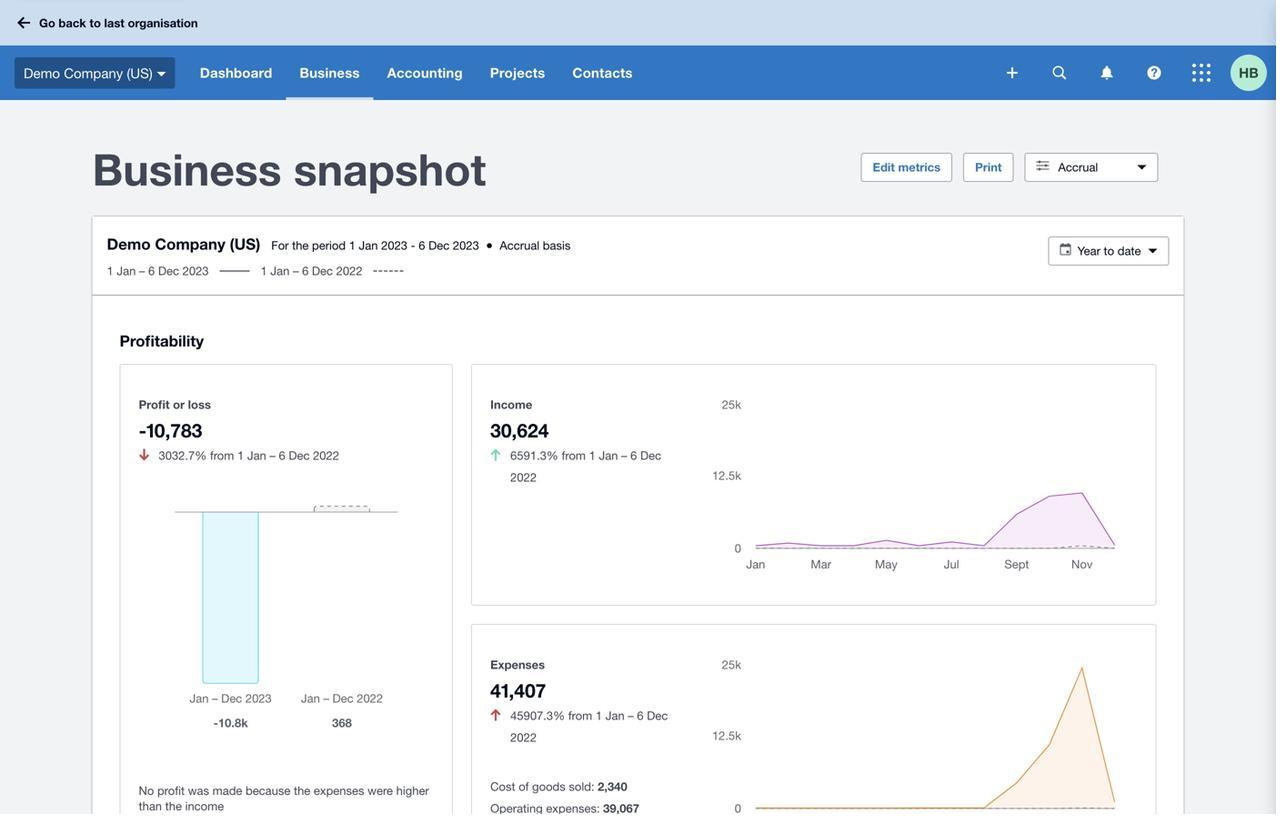 Task type: describe. For each thing, give the bounding box(es) containing it.
dec inside 6591.3% from 1 jan – 6 dec 2022
[[641, 448, 662, 463]]

cost of goods sold: 2,340
[[491, 780, 628, 794]]

svg image inside demo company (us) popup button
[[157, 72, 166, 76]]

1 vertical spatial the
[[294, 784, 311, 798]]

company inside popup button
[[64, 65, 123, 81]]

10,783
[[147, 419, 202, 442]]

2022 for 41,407
[[511, 731, 537, 745]]

jan inside 6591.3% from 1 jan – 6 dec 2022
[[599, 448, 618, 463]]

because
[[246, 784, 291, 798]]

– for or
[[270, 448, 276, 463]]

2 vertical spatial the
[[165, 800, 182, 814]]

made
[[213, 784, 242, 798]]

income 30,624
[[491, 397, 549, 442]]

1 jan – 6 dec 2022
[[261, 264, 363, 278]]

edit metrics
[[873, 160, 941, 174]]

profit or loss -10,783
[[139, 397, 211, 442]]

to inside popup button
[[1104, 244, 1115, 258]]

– for 30,624
[[622, 448, 627, 463]]

projects
[[490, 65, 545, 81]]

expenses
[[491, 658, 545, 672]]

1 horizontal spatial company
[[155, 235, 226, 253]]

dashboard
[[200, 65, 272, 81]]

jan right the period
[[359, 238, 378, 253]]

period
[[312, 238, 346, 253]]

loss
[[188, 397, 211, 412]]

print
[[976, 160, 1002, 174]]

for
[[271, 238, 289, 253]]

6591.3% from 1 jan – 6 dec 2022
[[511, 448, 662, 484]]

was
[[188, 784, 209, 798]]

positive sentiment image
[[491, 449, 501, 461]]

accounting
[[387, 65, 463, 81]]

year to date
[[1078, 244, 1142, 258]]

profit
[[139, 397, 170, 412]]

2023 for 1 jan – 6 dec 2023
[[183, 264, 209, 278]]

profitability
[[120, 332, 204, 350]]

no profit was made because the expenses were higher than the income
[[139, 784, 429, 814]]

metrics
[[899, 160, 941, 174]]

business for business
[[300, 65, 360, 81]]

year to date button
[[1049, 237, 1170, 266]]

projects button
[[477, 45, 559, 100]]

were
[[368, 784, 393, 798]]

accrual inside popup button
[[1059, 160, 1099, 174]]

1 vertical spatial demo company (us)
[[107, 235, 260, 253]]

3032.7% from 1 jan – 6 dec 2022
[[159, 448, 339, 463]]

6 inside 6591.3% from 1 jan – 6 dec 2022
[[631, 448, 637, 463]]

business for business snapshot
[[92, 143, 282, 195]]

or
[[173, 397, 185, 412]]

1 inside 6591.3% from 1 jan – 6 dec 2022
[[589, 448, 596, 463]]

2,340
[[598, 780, 628, 794]]

go back to last organisation
[[39, 16, 198, 30]]

0 vertical spatial the
[[292, 238, 309, 253]]

cost
[[491, 780, 516, 794]]

jan down "for" on the top of page
[[271, 264, 290, 278]]

business button
[[286, 45, 374, 100]]

last
[[104, 16, 125, 30]]

from for 41,407
[[569, 709, 593, 723]]

– for 41,407
[[628, 709, 634, 723]]

from for -10,783
[[210, 448, 234, 463]]

jan right 3032.7%
[[247, 448, 266, 463]]

hb
[[1240, 65, 1259, 81]]

expenses 41,407
[[491, 658, 546, 702]]

back
[[59, 16, 86, 30]]

1 horizontal spatial (us)
[[230, 235, 260, 253]]

45907.3% from 1 jan – 6 dec 2022
[[511, 709, 668, 745]]

2022 for 30,624
[[511, 470, 537, 484]]

print button
[[964, 153, 1014, 182]]

edit metrics button
[[861, 153, 953, 182]]

goods
[[532, 780, 566, 794]]

2022 for or
[[313, 448, 339, 463]]

45907.3%
[[511, 709, 565, 723]]

41,407
[[491, 679, 546, 702]]



Task type: vqa. For each thing, say whether or not it's contained in the screenshot.
"GO" in the left top of the page
yes



Task type: locate. For each thing, give the bounding box(es) containing it.
(us)
[[127, 65, 153, 81], [230, 235, 260, 253]]

jan right 6591.3%
[[599, 448, 618, 463]]

1
[[349, 238, 356, 253], [107, 264, 114, 278], [261, 264, 267, 278], [237, 448, 244, 463], [589, 448, 596, 463], [596, 709, 603, 723]]

company down go back to last organisation link on the top left of the page
[[64, 65, 123, 81]]

basis
[[543, 238, 571, 253]]

3032.7%
[[159, 448, 207, 463]]

0 vertical spatial demo
[[24, 65, 60, 81]]

1 horizontal spatial to
[[1104, 244, 1115, 258]]

banner containing dashboard
[[0, 0, 1277, 100]]

6591.3%
[[511, 448, 559, 463]]

accrual
[[1059, 160, 1099, 174], [500, 238, 540, 253]]

demo company (us) down back
[[24, 65, 153, 81]]

income
[[491, 397, 533, 412]]

2022
[[336, 264, 363, 278], [313, 448, 339, 463], [511, 470, 537, 484], [511, 731, 537, 745]]

0 vertical spatial business
[[300, 65, 360, 81]]

1 horizontal spatial demo
[[107, 235, 151, 253]]

company
[[64, 65, 123, 81], [155, 235, 226, 253]]

dashboard link
[[186, 45, 286, 100]]

accrual button
[[1025, 153, 1159, 182]]

expenses
[[314, 784, 364, 798]]

negative sentiment image
[[139, 449, 149, 461]]

date
[[1118, 244, 1142, 258]]

accounting button
[[374, 45, 477, 100]]

organisation
[[128, 16, 198, 30]]

demo company (us) button
[[0, 45, 186, 100]]

the down profit
[[165, 800, 182, 814]]

0 horizontal spatial accrual
[[500, 238, 540, 253]]

0 vertical spatial demo company (us)
[[24, 65, 153, 81]]

demo company (us) inside popup button
[[24, 65, 153, 81]]

– inside 6591.3% from 1 jan – 6 dec 2022
[[622, 448, 627, 463]]

(us) left "for" on the top of page
[[230, 235, 260, 253]]

0 vertical spatial -
[[411, 238, 416, 253]]

the right "for" on the top of page
[[292, 238, 309, 253]]

0 horizontal spatial 2023
[[183, 264, 209, 278]]

2022 inside 6591.3% from 1 jan – 6 dec 2022
[[511, 470, 537, 484]]

- down snapshot
[[411, 238, 416, 253]]

2 svg image from the left
[[1148, 66, 1162, 80]]

for the period 1 jan 2023 - 6 dec 2023  ●  accrual basis
[[271, 238, 571, 253]]

jan up profitability
[[117, 264, 136, 278]]

2023 left basis
[[453, 238, 479, 253]]

- up negative sentiment image
[[139, 419, 147, 442]]

year
[[1078, 244, 1101, 258]]

1 vertical spatial accrual
[[500, 238, 540, 253]]

the
[[292, 238, 309, 253], [294, 784, 311, 798], [165, 800, 182, 814]]

than
[[139, 800, 162, 814]]

demo inside demo company (us) popup button
[[24, 65, 60, 81]]

from right 3032.7%
[[210, 448, 234, 463]]

hb button
[[1231, 45, 1277, 100]]

– inside 45907.3% from 1 jan – 6 dec 2022
[[628, 709, 634, 723]]

accrual up year
[[1059, 160, 1099, 174]]

no
[[139, 784, 154, 798]]

demo company (us) up 1 jan – 6 dec 2023
[[107, 235, 260, 253]]

dec inside 45907.3% from 1 jan – 6 dec 2022
[[647, 709, 668, 723]]

go back to last organisation link
[[11, 7, 209, 39]]

0 horizontal spatial svg image
[[1053, 66, 1067, 80]]

jan
[[359, 238, 378, 253], [117, 264, 136, 278], [271, 264, 290, 278], [247, 448, 266, 463], [599, 448, 618, 463], [606, 709, 625, 723]]

1 horizontal spatial -
[[411, 238, 416, 253]]

svg image
[[17, 17, 30, 29], [1193, 64, 1211, 82], [1102, 66, 1113, 80], [1007, 67, 1018, 78], [157, 72, 166, 76]]

higher
[[396, 784, 429, 798]]

2022 inside 45907.3% from 1 jan – 6 dec 2022
[[511, 731, 537, 745]]

0 vertical spatial company
[[64, 65, 123, 81]]

-
[[411, 238, 416, 253], [139, 419, 147, 442]]

30,624
[[491, 419, 549, 442]]

business inside dropdown button
[[300, 65, 360, 81]]

1 svg image from the left
[[1053, 66, 1067, 80]]

from
[[210, 448, 234, 463], [562, 448, 586, 463], [569, 709, 593, 723]]

1 vertical spatial demo
[[107, 235, 151, 253]]

1 horizontal spatial 2023
[[381, 238, 408, 253]]

sold:
[[569, 780, 595, 794]]

(us) down go back to last organisation
[[127, 65, 153, 81]]

accrual left basis
[[500, 238, 540, 253]]

edit
[[873, 160, 895, 174]]

go
[[39, 16, 55, 30]]

dec
[[429, 238, 450, 253], [158, 264, 179, 278], [312, 264, 333, 278], [289, 448, 310, 463], [641, 448, 662, 463], [647, 709, 668, 723]]

from right 6591.3%
[[562, 448, 586, 463]]

2023
[[381, 238, 408, 253], [453, 238, 479, 253], [183, 264, 209, 278]]

business snapshot
[[92, 143, 486, 195]]

svg image
[[1053, 66, 1067, 80], [1148, 66, 1162, 80]]

demo up 1 jan – 6 dec 2023
[[107, 235, 151, 253]]

1 horizontal spatial accrual
[[1059, 160, 1099, 174]]

to
[[90, 16, 101, 30], [1104, 244, 1115, 258]]

demo
[[24, 65, 60, 81], [107, 235, 151, 253]]

6 inside 45907.3% from 1 jan – 6 dec 2022
[[637, 709, 644, 723]]

2 horizontal spatial 2023
[[453, 238, 479, 253]]

jan inside 45907.3% from 1 jan – 6 dec 2022
[[606, 709, 625, 723]]

6
[[419, 238, 425, 253], [148, 264, 155, 278], [302, 264, 309, 278], [279, 448, 285, 463], [631, 448, 637, 463], [637, 709, 644, 723]]

company up 1 jan – 6 dec 2023
[[155, 235, 226, 253]]

(us) inside popup button
[[127, 65, 153, 81]]

0 vertical spatial to
[[90, 16, 101, 30]]

the right because
[[294, 784, 311, 798]]

1 vertical spatial -
[[139, 419, 147, 442]]

business
[[300, 65, 360, 81], [92, 143, 282, 195]]

2023 up profitability
[[183, 264, 209, 278]]

0 vertical spatial (us)
[[127, 65, 153, 81]]

contacts button
[[559, 45, 647, 100]]

1 vertical spatial business
[[92, 143, 282, 195]]

0 vertical spatial accrual
[[1059, 160, 1099, 174]]

1 vertical spatial to
[[1104, 244, 1115, 258]]

snapshot
[[294, 143, 486, 195]]

0 horizontal spatial demo
[[24, 65, 60, 81]]

banner
[[0, 0, 1277, 100]]

to right year
[[1104, 244, 1115, 258]]

1 horizontal spatial svg image
[[1148, 66, 1162, 80]]

from inside 6591.3% from 1 jan – 6 dec 2022
[[562, 448, 586, 463]]

of
[[519, 780, 529, 794]]

profit
[[157, 784, 185, 798]]

to left last
[[90, 16, 101, 30]]

1 inside 45907.3% from 1 jan – 6 dec 2022
[[596, 709, 603, 723]]

jan up 2,340
[[606, 709, 625, 723]]

0 horizontal spatial business
[[92, 143, 282, 195]]

–
[[139, 264, 145, 278], [293, 264, 299, 278], [270, 448, 276, 463], [622, 448, 627, 463], [628, 709, 634, 723]]

negative sentiment image
[[491, 709, 501, 721]]

contacts
[[573, 65, 633, 81]]

demo down go
[[24, 65, 60, 81]]

from inside 45907.3% from 1 jan – 6 dec 2022
[[569, 709, 593, 723]]

0 horizontal spatial company
[[64, 65, 123, 81]]

demo company (us)
[[24, 65, 153, 81], [107, 235, 260, 253]]

0 horizontal spatial to
[[90, 16, 101, 30]]

svg image inside go back to last organisation link
[[17, 17, 30, 29]]

2023 for for the period 1 jan 2023 - 6 dec 2023  ●  accrual basis
[[381, 238, 408, 253]]

from right 45907.3%
[[569, 709, 593, 723]]

0 horizontal spatial (us)
[[127, 65, 153, 81]]

from for 30,624
[[562, 448, 586, 463]]

1 jan – 6 dec 2023
[[107, 264, 209, 278]]

1 horizontal spatial business
[[300, 65, 360, 81]]

2023 right the period
[[381, 238, 408, 253]]

income
[[185, 800, 224, 814]]

1 vertical spatial company
[[155, 235, 226, 253]]

0 horizontal spatial -
[[139, 419, 147, 442]]

1 vertical spatial (us)
[[230, 235, 260, 253]]

- inside profit or loss -10,783
[[139, 419, 147, 442]]



